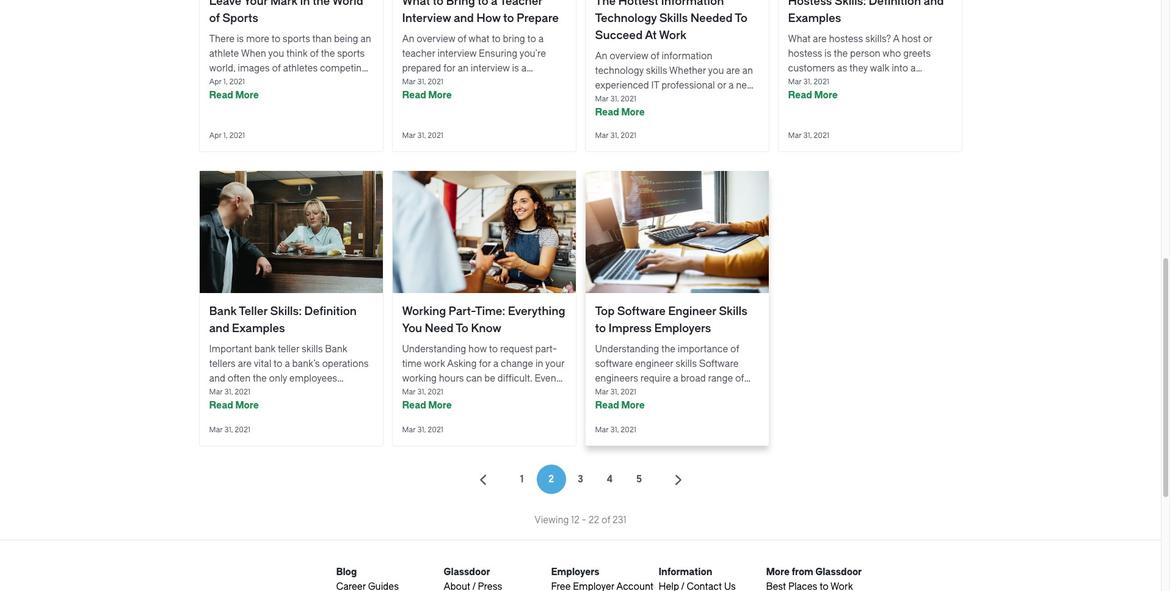 Task type: describe. For each thing, give the bounding box(es) containing it.
mar down restaurant.
[[788, 131, 802, 140]]

have
[[258, 388, 279, 399]]

know
[[471, 322, 501, 335]]

they
[[849, 63, 868, 74]]

is inside what are hostess skills? a host or hostess is the person who greets customers as they walk into a restaurant. the hostess finds out...
[[825, 48, 832, 59]]

the inside leave your mark in the world of sports
[[312, 0, 330, 8]]

read for working part-time: everything you need to know
[[402, 400, 426, 411]]

to up you're
[[527, 34, 536, 45]]

0 vertical spatial hostess
[[829, 34, 863, 45]]

understanding how to request part- time work asking for a change in your working hours can be difficult. even though you might be taking a...
[[402, 344, 564, 399]]

mind.
[[248, 78, 272, 89]]

1 vertical spatial employers
[[551, 567, 599, 578]]

examples inside hostess skills: definition and examples
[[788, 12, 841, 25]]

there is more to sports than being an athlete when you think of the sports world, images of athletes competing come to mind. however,...
[[209, 34, 371, 89]]

a inside what are hostess skills? a host or hostess is the person who greets customers as they walk into a restaurant. the hostess finds out...
[[911, 63, 916, 74]]

perform
[[689, 388, 725, 399]]

person
[[850, 48, 880, 59]]

work
[[659, 29, 686, 42]]

important bank teller skills bank tellers are vital to a bank's operations and often the only employees customers have regular contact with. thus, they...
[[209, 344, 370, 413]]

apr for apr 1, 2021 read more
[[209, 78, 222, 86]]

skills inside 'important bank teller skills bank tellers are vital to a bank's operations and often the only employees customers have regular contact with. thus, they...'
[[302, 344, 323, 355]]

to up the how on the left top
[[478, 0, 488, 8]]

a up you're
[[538, 34, 544, 45]]

skills inside the hottest information technology skills needed to succeed at work
[[659, 12, 688, 25]]

apr for apr 1, 2021
[[209, 131, 222, 140]]

mar 31, 2021 read more for hostess skills: definition and examples
[[788, 78, 838, 101]]

of down than
[[310, 48, 319, 59]]

the inside what are hostess skills? a host or hostess is the person who greets customers as they walk into a restaurant. the hostess finds out...
[[834, 48, 848, 59]]

professional
[[661, 80, 715, 91]]

needed
[[691, 12, 733, 25]]

in...
[[736, 95, 751, 106]]

a left leg
[[700, 95, 705, 106]]

athletes
[[283, 63, 318, 74]]

an overview of information technology skills whether you are an experienced it professional or a new graduate working to get a leg up in...
[[595, 51, 754, 106]]

with.
[[349, 388, 370, 399]]

mar 31, 2021 read more for working part-time: everything you need to know
[[402, 388, 452, 411]]

an inside there is more to sports than being an athlete when you think of the sports world, images of athletes competing come to mind. however,...
[[360, 34, 371, 45]]

a up especially
[[521, 63, 527, 74]]

is inside there is more to sports than being an athlete when you think of the sports world, images of athletes competing come to mind. however,...
[[237, 34, 244, 45]]

experienced
[[595, 80, 649, 91]]

working
[[402, 305, 446, 318]]

more for working part-time: everything you need to know
[[428, 400, 452, 411]]

difficult.
[[498, 373, 532, 384]]

broad
[[681, 373, 706, 384]]

overview for succeed
[[610, 51, 648, 62]]

software inside the top software engineer skills to impress employers
[[617, 305, 666, 318]]

though
[[402, 388, 433, 399]]

can
[[466, 373, 482, 384]]

mark
[[270, 0, 298, 8]]

1 horizontal spatial sports
[[337, 48, 365, 59]]

employers inside the top software engineer skills to impress employers
[[654, 322, 711, 335]]

and inside understanding the importance of software engineer skills software engineers require a broad range of hard and soft skills to perform their duties effectively. besides...
[[617, 388, 633, 399]]

an inside an overview of what to bring to a teacher interview ensuring you're prepared for an interview is a daunting task. this is especially true careers like education,...
[[458, 63, 468, 74]]

the inside there is more to sports than being an athlete when you think of the sports world, images of athletes competing come to mind. however,...
[[321, 48, 335, 59]]

customers inside what are hostess skills? a host or hostess is the person who greets customers as they walk into a restaurant. the hostess finds out...
[[788, 63, 835, 74]]

you inside understanding how to request part- time work asking for a change in your working hours can be difficult. even though you might be taking a...
[[435, 388, 451, 399]]

are inside an overview of information technology skills whether you are an experienced it professional or a new graduate working to get a leg up in...
[[726, 65, 740, 76]]

to left 'mind.'
[[237, 78, 246, 89]]

to inside 'important bank teller skills bank tellers are vital to a bank's operations and often the only employees customers have regular contact with. thus, they...'
[[274, 358, 282, 369]]

to inside the top software engineer skills to impress employers
[[595, 322, 606, 335]]

when
[[241, 48, 266, 59]]

walk
[[870, 63, 889, 74]]

leave your mark in the world of sports
[[209, 0, 363, 25]]

to up interview on the left of page
[[433, 0, 444, 8]]

tellers
[[209, 358, 236, 369]]

to inside an overview of information technology skills whether you are an experienced it professional or a new graduate working to get a leg up in...
[[673, 95, 681, 106]]

hottest
[[618, 0, 659, 8]]

5 link
[[624, 465, 654, 494]]

at
[[645, 29, 657, 42]]

graduate
[[595, 95, 634, 106]]

and inside the bank teller skills: definition and examples
[[209, 322, 229, 335]]

to down teacher
[[503, 12, 514, 25]]

blog
[[336, 567, 357, 578]]

a inside understanding how to request part- time work asking for a change in your working hours can be difficult. even though you might be taking a...
[[493, 358, 499, 369]]

read for the hottest information technology skills needed to succeed at work
[[595, 107, 619, 118]]

working inside an overview of information technology skills whether you are an experienced it professional or a new graduate working to get a leg up in...
[[636, 95, 670, 106]]

a inside "what to bring to a teacher interview and how to prepare"
[[491, 0, 497, 8]]

task.
[[443, 78, 463, 89]]

mar down though
[[402, 426, 416, 434]]

request
[[500, 344, 533, 355]]

mar 31, 2021 for working part-time: everything you need to know
[[402, 426, 443, 434]]

engineer
[[668, 305, 716, 318]]

skills down require
[[654, 388, 676, 399]]

effectively.
[[624, 402, 670, 413]]

of right 22
[[602, 515, 610, 526]]

prepared
[[402, 63, 441, 74]]

you inside there is more to sports than being an athlete when you think of the sports world, images of athletes competing come to mind. however,...
[[268, 48, 284, 59]]

skills inside the top software engineer skills to impress employers
[[719, 305, 747, 318]]

contact
[[314, 388, 347, 399]]

time:
[[475, 305, 505, 318]]

5
[[636, 474, 642, 485]]

bank teller skills: definition and examples
[[209, 305, 357, 335]]

overview for and
[[417, 34, 455, 45]]

skills: inside the bank teller skills: definition and examples
[[270, 305, 302, 318]]

engineers
[[595, 373, 638, 384]]

range
[[708, 373, 733, 384]]

bring
[[446, 0, 475, 8]]

need
[[425, 322, 454, 335]]

taking
[[494, 388, 520, 399]]

the inside 'important bank teller skills bank tellers are vital to a bank's operations and often the only employees customers have regular contact with. thus, they...'
[[253, 373, 267, 384]]

whether
[[669, 65, 706, 76]]

mar 31, 2021 read more for the hottest information technology skills needed to succeed at work
[[595, 95, 645, 118]]

1, for apr 1, 2021 read more
[[223, 78, 227, 86]]

mar down 'duties'
[[595, 426, 609, 434]]

more for leave your mark in the world of sports
[[235, 90, 259, 101]]

viewing
[[535, 515, 569, 526]]

examples inside the bank teller skills: definition and examples
[[232, 322, 285, 335]]

technology
[[595, 65, 644, 76]]

employees
[[289, 373, 337, 384]]

mar down daunting at top
[[402, 131, 416, 140]]

into
[[892, 63, 908, 74]]

mar down thus,
[[209, 426, 223, 434]]

sports
[[222, 12, 258, 25]]

definition inside the bank teller skills: definition and examples
[[304, 305, 357, 318]]

of up 'mind.'
[[272, 63, 281, 74]]

soft
[[635, 388, 652, 399]]

part-
[[449, 305, 475, 318]]

read for what to bring to a teacher interview and how to prepare
[[402, 90, 426, 101]]

mar right new
[[788, 78, 802, 86]]

hard
[[595, 388, 615, 399]]

1 vertical spatial be
[[481, 388, 492, 399]]

up
[[723, 95, 734, 106]]

bank inside the bank teller skills: definition and examples
[[209, 305, 237, 318]]

2
[[548, 474, 554, 485]]

1 vertical spatial interview
[[471, 63, 510, 74]]

of up their
[[735, 373, 744, 384]]

their
[[727, 388, 746, 399]]

an for what to bring to a teacher interview and how to prepare
[[402, 34, 414, 45]]

you inside an overview of information technology skills whether you are an experienced it professional or a new graduate working to get a leg up in...
[[708, 65, 724, 76]]

mar 31, 2021 for bank teller skills: definition and examples
[[209, 426, 250, 434]]

a...
[[523, 388, 535, 399]]

your
[[545, 358, 564, 369]]

more for top software engineer skills to impress employers
[[621, 400, 645, 411]]

they...
[[235, 402, 260, 413]]

images
[[238, 63, 270, 74]]

22
[[589, 515, 599, 526]]

mar up 'duties'
[[595, 388, 609, 396]]

especially
[[495, 78, 537, 89]]

skills: inside hostess skills: definition and examples
[[835, 0, 866, 8]]

you're
[[520, 48, 546, 59]]

of inside leave your mark in the world of sports
[[209, 12, 220, 25]]

for inside an overview of what to bring to a teacher interview ensuring you're prepared for an interview is a daunting task. this is especially true careers like education,...
[[443, 63, 455, 74]]

apr 1, 2021
[[209, 131, 245, 140]]

important
[[209, 344, 252, 355]]

technology
[[595, 12, 657, 25]]

bring
[[503, 34, 525, 45]]

3
[[578, 474, 583, 485]]

is up especially
[[512, 63, 519, 74]]

time
[[402, 358, 422, 369]]

or inside an overview of information technology skills whether you are an experienced it professional or a new graduate working to get a leg up in...
[[717, 80, 726, 91]]

more for hostess skills: definition and examples
[[814, 90, 838, 101]]

athlete
[[209, 48, 239, 59]]

more for the hottest information technology skills needed to succeed at work
[[621, 107, 645, 118]]

and inside 'important bank teller skills bank tellers are vital to a bank's operations and often the only employees customers have regular contact with. thus, they...'
[[209, 373, 225, 384]]

teacher
[[402, 48, 435, 59]]

the inside the hottest information technology skills needed to succeed at work
[[595, 0, 616, 8]]

ensuring
[[479, 48, 517, 59]]

to inside understanding the importance of software engineer skills software engineers require a broad range of hard and soft skills to perform their duties effectively. besides...
[[678, 388, 687, 399]]

read for leave your mark in the world of sports
[[209, 90, 233, 101]]

true careers like education,...
[[402, 92, 527, 103]]

restaurant.
[[788, 78, 835, 89]]

4 link
[[595, 465, 624, 494]]

mar down prepared
[[402, 78, 416, 86]]

often
[[228, 373, 251, 384]]

4
[[607, 474, 613, 485]]



Task type: vqa. For each thing, say whether or not it's contained in the screenshot.
1st INDUSTRY
no



Task type: locate. For each thing, give the bounding box(es) containing it.
be
[[484, 373, 495, 384], [481, 388, 492, 399]]

understanding up work
[[402, 344, 466, 355]]

2 vertical spatial are
[[238, 358, 252, 369]]

in inside leave your mark in the world of sports
[[300, 0, 310, 8]]

0 vertical spatial skills
[[659, 12, 688, 25]]

more inside apr 1, 2021 read more
[[235, 90, 259, 101]]

read down graduate
[[595, 107, 619, 118]]

the hottest information technology skills needed to succeed at work
[[595, 0, 747, 42]]

2 link
[[537, 465, 566, 494]]

2 apr from the top
[[209, 131, 222, 140]]

2 1, from the top
[[223, 131, 227, 140]]

change
[[501, 358, 533, 369]]

is
[[237, 34, 244, 45], [825, 48, 832, 59], [512, 63, 519, 74], [485, 78, 492, 89]]

bank
[[209, 305, 237, 318], [325, 344, 347, 355]]

mar 31, 2021 down daunting at top
[[402, 131, 443, 140]]

1 horizontal spatial bank
[[325, 344, 347, 355]]

understanding up the 'software' at right
[[595, 344, 659, 355]]

0 vertical spatial an
[[402, 34, 414, 45]]

mar 31, 2021 for hostess skills: definition and examples
[[788, 131, 829, 140]]

what up interview on the left of page
[[402, 0, 430, 8]]

2021 inside apr 1, 2021 read more
[[229, 78, 245, 86]]

examples down hostess
[[788, 12, 841, 25]]

1 vertical spatial examples
[[232, 322, 285, 335]]

to left get
[[673, 95, 681, 106]]

what inside what are hostess skills? a host or hostess is the person who greets customers as they walk into a restaurant. the hostess finds out...
[[788, 34, 811, 45]]

what for what are hostess skills? a host or hostess is the person who greets customers as they walk into a restaurant. the hostess finds out...
[[788, 34, 811, 45]]

1 horizontal spatial for
[[479, 358, 491, 369]]

1 horizontal spatial what
[[788, 34, 811, 45]]

an inside an overview of information technology skills whether you are an experienced it professional or a new graduate working to get a leg up in...
[[595, 51, 607, 62]]

mar 31, 2021 read more down engineers
[[595, 388, 645, 411]]

1 vertical spatial 1,
[[223, 131, 227, 140]]

2 horizontal spatial are
[[813, 34, 827, 45]]

and
[[924, 0, 944, 8], [454, 12, 474, 25], [209, 322, 229, 335], [209, 373, 225, 384], [617, 388, 633, 399]]

1 understanding from the left
[[402, 344, 466, 355]]

an inside an overview of information technology skills whether you are an experienced it professional or a new graduate working to get a leg up in...
[[742, 65, 753, 76]]

impress
[[609, 322, 652, 335]]

an for the hottest information technology skills needed to succeed at work
[[595, 51, 607, 62]]

this
[[465, 78, 483, 89]]

1 horizontal spatial definition
[[869, 0, 921, 8]]

apr down world,
[[209, 78, 222, 86]]

overview up the teacher
[[417, 34, 455, 45]]

in left your
[[536, 358, 543, 369]]

1 vertical spatial apr
[[209, 131, 222, 140]]

more
[[246, 34, 269, 45]]

understanding the importance of software engineer skills software engineers require a broad range of hard and soft skills to perform their duties effectively. besides...
[[595, 344, 746, 413]]

skills inside an overview of information technology skills whether you are an experienced it professional or a new graduate working to get a leg up in...
[[646, 65, 667, 76]]

how
[[468, 344, 487, 355]]

1 horizontal spatial an
[[595, 51, 607, 62]]

0 horizontal spatial sports
[[283, 34, 310, 45]]

2 horizontal spatial you
[[708, 65, 724, 76]]

everything
[[508, 305, 565, 318]]

to inside the hottest information technology skills needed to succeed at work
[[735, 12, 747, 25]]

more down 'mind.'
[[235, 90, 259, 101]]

0 horizontal spatial in
[[300, 0, 310, 8]]

sports
[[283, 34, 310, 45], [337, 48, 365, 59]]

1 vertical spatial for
[[479, 358, 491, 369]]

you down hours
[[435, 388, 451, 399]]

hostess
[[829, 34, 863, 45], [788, 48, 822, 59], [856, 78, 890, 89]]

0 vertical spatial interview
[[438, 48, 477, 59]]

understanding for need
[[402, 344, 466, 355]]

1 horizontal spatial skills
[[719, 305, 747, 318]]

0 horizontal spatial what
[[402, 0, 430, 8]]

0 horizontal spatial overview
[[417, 34, 455, 45]]

the down the vital at bottom
[[253, 373, 267, 384]]

0 horizontal spatial employers
[[551, 567, 599, 578]]

of left the what
[[458, 34, 466, 45]]

the up as
[[834, 48, 848, 59]]

require
[[640, 373, 671, 384]]

skills
[[646, 65, 667, 76], [302, 344, 323, 355], [676, 358, 697, 369], [654, 388, 676, 399]]

information inside the hottest information technology skills needed to succeed at work
[[661, 0, 724, 8]]

more down though
[[428, 400, 452, 411]]

0 vertical spatial or
[[923, 34, 932, 45]]

sports up think
[[283, 34, 310, 45]]

1 horizontal spatial an
[[458, 63, 468, 74]]

1 horizontal spatial working
[[636, 95, 670, 106]]

what for what to bring to a teacher interview and how to prepare
[[402, 0, 430, 8]]

read down daunting at top
[[402, 90, 426, 101]]

1 horizontal spatial overview
[[610, 51, 648, 62]]

1 horizontal spatial are
[[726, 65, 740, 76]]

mar 31, 2021 read more for bank teller skills: definition and examples
[[209, 388, 259, 411]]

understanding for impress
[[595, 344, 659, 355]]

1 link
[[507, 465, 537, 494]]

for inside understanding how to request part- time work asking for a change in your working hours can be difficult. even though you might be taking a...
[[479, 358, 491, 369]]

more for what to bring to a teacher interview and how to prepare
[[428, 90, 452, 101]]

more down soft
[[621, 400, 645, 411]]

231
[[613, 515, 626, 526]]

mar 31, 2021 read more down hours
[[402, 388, 452, 411]]

0 vertical spatial apr
[[209, 78, 222, 86]]

0 vertical spatial bank
[[209, 305, 237, 318]]

customers inside 'important bank teller skills bank tellers are vital to a bank's operations and often the only employees customers have regular contact with. thus, they...'
[[209, 388, 256, 399]]

1 vertical spatial are
[[726, 65, 740, 76]]

0 horizontal spatial skills
[[659, 12, 688, 25]]

0 vertical spatial you
[[268, 48, 284, 59]]

1 horizontal spatial understanding
[[595, 344, 659, 355]]

and inside hostess skills: definition and examples
[[924, 0, 944, 8]]

bank inside 'important bank teller skills bank tellers are vital to a bank's operations and often the only employees customers have regular contact with. thus, they...'
[[325, 344, 347, 355]]

who
[[883, 48, 901, 59]]

skills
[[659, 12, 688, 25], [719, 305, 747, 318]]

0 vertical spatial the
[[595, 0, 616, 8]]

software up 'range'
[[699, 358, 739, 369]]

read for bank teller skills: definition and examples
[[209, 400, 233, 411]]

of down at
[[651, 51, 659, 62]]

operations
[[322, 358, 369, 369]]

1 vertical spatial the
[[837, 78, 853, 89]]

only
[[269, 373, 287, 384]]

a
[[893, 34, 900, 45]]

are down hostess
[[813, 34, 827, 45]]

0 vertical spatial skills:
[[835, 0, 866, 8]]

the down than
[[321, 48, 335, 59]]

employers down engineer
[[654, 322, 711, 335]]

1, down world,
[[223, 78, 227, 86]]

more down graduate
[[621, 107, 645, 118]]

0 horizontal spatial skills:
[[270, 305, 302, 318]]

0 vertical spatial sports
[[283, 34, 310, 45]]

be right can
[[484, 373, 495, 384]]

succeed
[[595, 29, 643, 42]]

skills: right teller
[[270, 305, 302, 318]]

even
[[535, 373, 556, 384]]

1 horizontal spatial you
[[435, 388, 451, 399]]

0 horizontal spatial for
[[443, 63, 455, 74]]

of down the leave
[[209, 12, 220, 25]]

1 vertical spatial customers
[[209, 388, 256, 399]]

1,
[[223, 78, 227, 86], [223, 131, 227, 140]]

working inside understanding how to request part- time work asking for a change in your working hours can be difficult. even though you might be taking a...
[[402, 373, 437, 384]]

1 vertical spatial software
[[699, 358, 739, 369]]

importance
[[678, 344, 728, 355]]

skills?
[[865, 34, 891, 45]]

mar down time
[[402, 388, 416, 396]]

working up though
[[402, 373, 437, 384]]

to inside working part-time: everything you need to know
[[456, 322, 468, 335]]

3 link
[[566, 465, 595, 494]]

than
[[312, 34, 332, 45]]

from
[[792, 567, 813, 578]]

0 vertical spatial to
[[735, 12, 747, 25]]

2 vertical spatial you
[[435, 388, 451, 399]]

it
[[651, 80, 659, 91]]

understanding inside understanding the importance of software engineer skills software engineers require a broad range of hard and soft skills to perform their duties effectively. besides...
[[595, 344, 659, 355]]

1 horizontal spatial in
[[536, 358, 543, 369]]

0 vertical spatial working
[[636, 95, 670, 106]]

1 vertical spatial information
[[659, 567, 712, 578]]

are up new
[[726, 65, 740, 76]]

in inside understanding how to request part- time work asking for a change in your working hours can be difficult. even though you might be taking a...
[[536, 358, 543, 369]]

1 horizontal spatial or
[[923, 34, 932, 45]]

read inside apr 1, 2021 read more
[[209, 90, 233, 101]]

prepare
[[517, 12, 559, 25]]

0 vertical spatial definition
[[869, 0, 921, 8]]

asking
[[447, 358, 477, 369]]

you right whether
[[708, 65, 724, 76]]

1 horizontal spatial employers
[[654, 322, 711, 335]]

1 vertical spatial hostess
[[788, 48, 822, 59]]

0 horizontal spatial you
[[268, 48, 284, 59]]

1 vertical spatial working
[[402, 373, 437, 384]]

your
[[244, 0, 268, 8]]

and down bring
[[454, 12, 474, 25]]

apr down apr 1, 2021 read more
[[209, 131, 222, 140]]

overview inside an overview of what to bring to a teacher interview ensuring you're prepared for an interview is a daunting task. this is especially true careers like education,...
[[417, 34, 455, 45]]

prev icon image
[[475, 473, 490, 487]]

skills up it
[[646, 65, 667, 76]]

to down part-
[[456, 322, 468, 335]]

an up technology
[[595, 51, 607, 62]]

the inside understanding the importance of software engineer skills software engineers require a broad range of hard and soft skills to perform their duties effectively. besides...
[[661, 344, 675, 355]]

read down come
[[209, 90, 233, 101]]

read
[[209, 90, 233, 101], [402, 90, 426, 101], [788, 90, 812, 101], [595, 107, 619, 118], [209, 400, 233, 411], [402, 400, 426, 411], [595, 400, 619, 411]]

mar 31, 2021 read more
[[402, 78, 452, 101], [788, 78, 838, 101], [595, 95, 645, 118], [209, 388, 259, 411], [402, 388, 452, 411], [595, 388, 645, 411]]

1 vertical spatial skills
[[719, 305, 747, 318]]

more for bank teller skills: definition and examples
[[235, 400, 259, 411]]

mar 31, 2021 for top software engineer skills to impress employers
[[595, 426, 636, 434]]

in right mark
[[300, 0, 310, 8]]

apr inside apr 1, 2021 read more
[[209, 78, 222, 86]]

an inside an overview of what to bring to a teacher interview ensuring you're prepared for an interview is a daunting task. this is especially true careers like education,...
[[402, 34, 414, 45]]

0 vertical spatial employers
[[654, 322, 711, 335]]

read for hostess skills: definition and examples
[[788, 90, 812, 101]]

0 horizontal spatial software
[[617, 305, 666, 318]]

to for need
[[456, 322, 468, 335]]

top
[[595, 305, 615, 318]]

greets
[[903, 48, 931, 59]]

1 glassdoor from the left
[[444, 567, 490, 578]]

host
[[902, 34, 921, 45]]

1 horizontal spatial skills:
[[835, 0, 866, 8]]

1, inside apr 1, 2021 read more
[[223, 78, 227, 86]]

software inside understanding the importance of software engineer skills software engineers require a broad range of hard and soft skills to perform their duties effectively. besides...
[[699, 358, 739, 369]]

2021
[[229, 78, 245, 86], [428, 78, 443, 86], [814, 78, 829, 86], [621, 95, 636, 103], [229, 131, 245, 140], [428, 131, 443, 140], [621, 131, 636, 140], [814, 131, 829, 140], [235, 388, 250, 396], [428, 388, 443, 396], [621, 388, 636, 396], [235, 426, 250, 434], [428, 426, 443, 434], [621, 426, 636, 434]]

apr
[[209, 78, 222, 86], [209, 131, 222, 140]]

mar 31, 2021 read more down the "often"
[[209, 388, 259, 411]]

hostess
[[788, 0, 832, 8]]

of inside an overview of what to bring to a teacher interview ensuring you're prepared for an interview is a daunting task. this is especially true careers like education,...
[[458, 34, 466, 45]]

definition inside hostess skills: definition and examples
[[869, 0, 921, 8]]

0 horizontal spatial bank
[[209, 305, 237, 318]]

1 vertical spatial an
[[595, 51, 607, 62]]

and inside "what to bring to a teacher interview and how to prepare"
[[454, 12, 474, 25]]

to up ensuring
[[492, 34, 501, 45]]

read for top software engineer skills to impress employers
[[595, 400, 619, 411]]

mar down graduate
[[595, 131, 609, 140]]

the inside what are hostess skills? a host or hostess is the person who greets customers as they walk into a restaurant. the hostess finds out...
[[837, 78, 853, 89]]

0 horizontal spatial definition
[[304, 305, 357, 318]]

0 vertical spatial software
[[617, 305, 666, 318]]

get
[[684, 95, 698, 106]]

1
[[520, 474, 524, 485]]

the
[[595, 0, 616, 8], [837, 78, 853, 89]]

to for needed
[[735, 12, 747, 25]]

come
[[209, 78, 235, 89]]

0 horizontal spatial customers
[[209, 388, 256, 399]]

1 vertical spatial skills:
[[270, 305, 302, 318]]

0 horizontal spatial examples
[[232, 322, 285, 335]]

0 horizontal spatial glassdoor
[[444, 567, 490, 578]]

more left from
[[766, 567, 790, 578]]

the up technology
[[595, 0, 616, 8]]

a left change
[[493, 358, 499, 369]]

mar up thus,
[[209, 388, 223, 396]]

2 understanding from the left
[[595, 344, 659, 355]]

skills up bank's
[[302, 344, 323, 355]]

2 vertical spatial hostess
[[856, 78, 890, 89]]

what are hostess skills? a host or hostess is the person who greets customers as they walk into a restaurant. the hostess finds out...
[[788, 34, 937, 89]]

more
[[235, 90, 259, 101], [428, 90, 452, 101], [814, 90, 838, 101], [621, 107, 645, 118], [235, 400, 259, 411], [428, 400, 452, 411], [621, 400, 645, 411], [766, 567, 790, 578]]

1 vertical spatial you
[[708, 65, 724, 76]]

1 horizontal spatial the
[[837, 78, 853, 89]]

an up the teacher
[[402, 34, 414, 45]]

hours
[[439, 373, 464, 384]]

mar down experienced
[[595, 95, 609, 103]]

hostess up person
[[829, 34, 863, 45]]

1 vertical spatial sports
[[337, 48, 365, 59]]

more down have at the bottom of the page
[[235, 400, 259, 411]]

mar 31, 2021 down though
[[402, 426, 443, 434]]

0 vertical spatial information
[[661, 0, 724, 8]]

being
[[334, 34, 358, 45]]

vital
[[254, 358, 271, 369]]

what inside "what to bring to a teacher interview and how to prepare"
[[402, 0, 430, 8]]

an up new
[[742, 65, 753, 76]]

mar 31, 2021 for what to bring to a teacher interview and how to prepare
[[402, 131, 443, 140]]

skills: right hostess
[[835, 0, 866, 8]]

0 horizontal spatial understanding
[[402, 344, 466, 355]]

mar 31, 2021 down thus,
[[209, 426, 250, 434]]

understanding inside understanding how to request part- time work asking for a change in your working hours can be difficult. even though you might be taking a...
[[402, 344, 466, 355]]

mar
[[402, 78, 416, 86], [788, 78, 802, 86], [595, 95, 609, 103], [402, 131, 416, 140], [595, 131, 609, 140], [788, 131, 802, 140], [209, 388, 223, 396], [402, 388, 416, 396], [595, 388, 609, 396], [209, 426, 223, 434], [402, 426, 416, 434], [595, 426, 609, 434]]

to
[[735, 12, 747, 25], [456, 322, 468, 335]]

part-
[[535, 344, 557, 355]]

0 vertical spatial customers
[[788, 63, 835, 74]]

an up task. at top left
[[458, 63, 468, 74]]

1 horizontal spatial customers
[[788, 63, 835, 74]]

be down can
[[481, 388, 492, 399]]

or right host
[[923, 34, 932, 45]]

0 horizontal spatial the
[[595, 0, 616, 8]]

definition up operations
[[304, 305, 357, 318]]

1 vertical spatial or
[[717, 80, 726, 91]]

the down as
[[837, 78, 853, 89]]

competing
[[320, 63, 367, 74]]

1 1, from the top
[[223, 78, 227, 86]]

1 apr from the top
[[209, 78, 222, 86]]

0 horizontal spatial to
[[456, 322, 468, 335]]

0 vertical spatial examples
[[788, 12, 841, 25]]

to down broad at the right bottom
[[678, 388, 687, 399]]

customers up restaurant.
[[788, 63, 835, 74]]

are inside what are hostess skills? a host or hostess is the person who greets customers as they walk into a restaurant. the hostess finds out...
[[813, 34, 827, 45]]

1 vertical spatial overview
[[610, 51, 648, 62]]

1 vertical spatial to
[[456, 322, 468, 335]]

skills up the work
[[659, 12, 688, 25]]

and up greets
[[924, 0, 944, 8]]

-
[[582, 515, 586, 526]]

leave
[[209, 0, 241, 8]]

how
[[476, 12, 501, 25]]

to right more
[[272, 34, 280, 45]]

0 horizontal spatial an
[[402, 34, 414, 45]]

of inside an overview of information technology skills whether you are an experienced it professional or a new graduate working to get a leg up in...
[[651, 51, 659, 62]]

a right into
[[911, 63, 916, 74]]

0 vertical spatial for
[[443, 63, 455, 74]]

1 horizontal spatial to
[[735, 12, 747, 25]]

a inside 'important bank teller skills bank tellers are vital to a bank's operations and often the only employees customers have regular contact with. thus, they...'
[[285, 358, 290, 369]]

0 horizontal spatial working
[[402, 373, 437, 384]]

mar 31, 2021 read more for top software engineer skills to impress employers
[[595, 388, 645, 411]]

mar 31, 2021 read more down as
[[788, 78, 838, 101]]

skills up broad at the right bottom
[[676, 358, 697, 369]]

0 vertical spatial be
[[484, 373, 495, 384]]

is up restaurant.
[[825, 48, 832, 59]]

0 vertical spatial overview
[[417, 34, 455, 45]]

1 vertical spatial in
[[536, 358, 543, 369]]

to right how
[[489, 344, 498, 355]]

teacher
[[500, 0, 542, 8]]

leg
[[707, 95, 721, 106]]

1 vertical spatial definition
[[304, 305, 357, 318]]

1 vertical spatial what
[[788, 34, 811, 45]]

working down it
[[636, 95, 670, 106]]

mar 31, 2021 down restaurant.
[[788, 131, 829, 140]]

hostess down walk at top right
[[856, 78, 890, 89]]

2 glassdoor from the left
[[815, 567, 862, 578]]

new
[[736, 80, 754, 91]]

a down teller
[[285, 358, 290, 369]]

software up impress
[[617, 305, 666, 318]]

0 horizontal spatial are
[[238, 358, 252, 369]]

0 horizontal spatial an
[[360, 34, 371, 45]]

0 vertical spatial what
[[402, 0, 430, 8]]

customers
[[788, 63, 835, 74], [209, 388, 256, 399]]

1, for apr 1, 2021
[[223, 131, 227, 140]]

are inside 'important bank teller skills bank tellers are vital to a bank's operations and often the only employees customers have regular contact with. thus, they...'
[[238, 358, 252, 369]]

the left world
[[312, 0, 330, 8]]

bank's
[[292, 358, 320, 369]]

1 horizontal spatial glassdoor
[[815, 567, 862, 578]]

next icon image
[[671, 473, 686, 487]]

1 horizontal spatial examples
[[788, 12, 841, 25]]

mar 31, 2021 for the hottest information technology skills needed to succeed at work
[[595, 131, 636, 140]]

0 vertical spatial in
[[300, 0, 310, 8]]

of right importance
[[730, 344, 739, 355]]

the up engineer
[[661, 344, 675, 355]]

a up the how on the left top
[[491, 0, 497, 8]]

0 vertical spatial are
[[813, 34, 827, 45]]

more from glassdoor
[[766, 567, 862, 578]]

are
[[813, 34, 827, 45], [726, 65, 740, 76], [238, 358, 252, 369]]

interview down ensuring
[[471, 63, 510, 74]]

mar 31, 2021 read more for what to bring to a teacher interview and how to prepare
[[402, 78, 452, 101]]

12
[[571, 515, 580, 526]]

a inside understanding the importance of software engineer skills software engineers require a broad range of hard and soft skills to perform their duties effectively. besides...
[[673, 373, 678, 384]]

overview
[[417, 34, 455, 45], [610, 51, 648, 62]]

top software engineer skills to impress employers
[[595, 305, 747, 335]]

teller
[[278, 344, 299, 355]]

to inside understanding how to request part- time work asking for a change in your working hours can be difficult. even though you might be taking a...
[[489, 344, 498, 355]]

software
[[595, 358, 633, 369]]

a left broad at the right bottom
[[673, 373, 678, 384]]

is right this
[[485, 78, 492, 89]]

for down how
[[479, 358, 491, 369]]

out...
[[916, 78, 937, 89]]

or inside what are hostess skills? a host or hostess is the person who greets customers as they walk into a restaurant. the hostess finds out...
[[923, 34, 932, 45]]

customers down the "often"
[[209, 388, 256, 399]]

overview inside an overview of information technology skills whether you are an experienced it professional or a new graduate working to get a leg up in...
[[610, 51, 648, 62]]

a left new
[[729, 80, 734, 91]]

1 vertical spatial bank
[[325, 344, 347, 355]]



